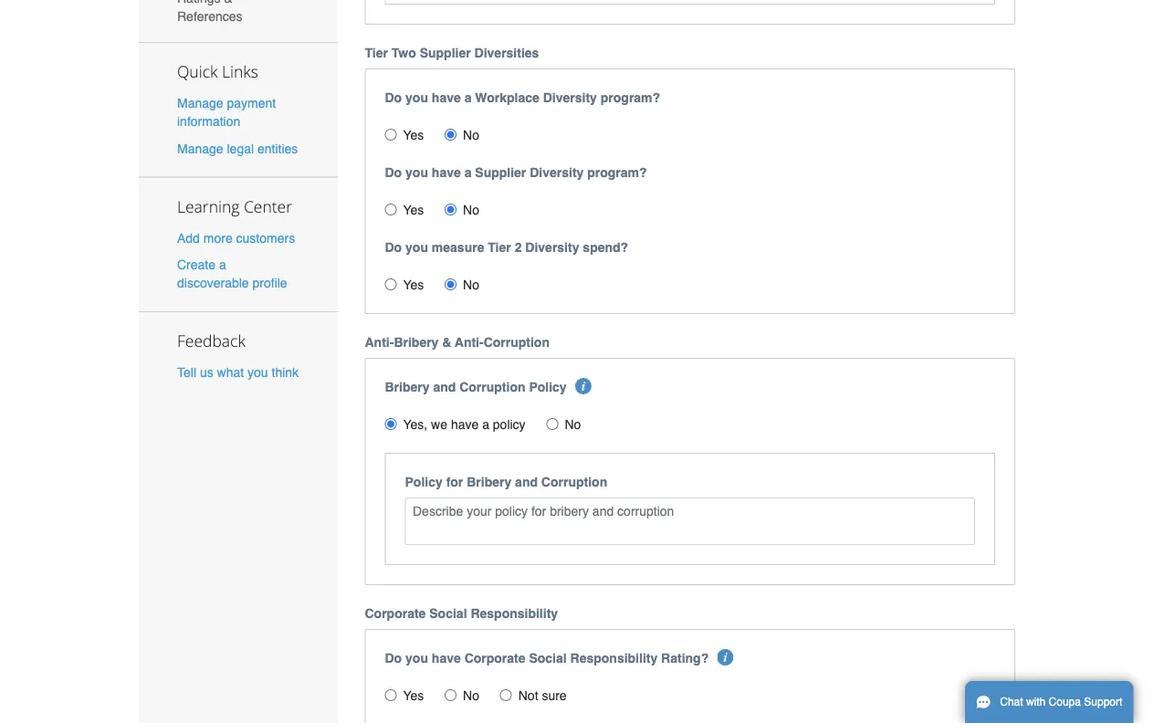Task type: vqa. For each thing, say whether or not it's contained in the screenshot.
right and
yes



Task type: describe. For each thing, give the bounding box(es) containing it.
for
[[446, 475, 463, 489]]

tell us what you think
[[177, 365, 299, 380]]

tell
[[177, 365, 196, 380]]

a for do you have a supplier diversity program?
[[465, 165, 472, 180]]

policy
[[493, 417, 526, 432]]

corporate social responsibility
[[365, 606, 558, 621]]

spend?
[[583, 240, 628, 255]]

diversity for workplace
[[543, 90, 597, 105]]

1 horizontal spatial tier
[[488, 240, 511, 255]]

support
[[1084, 696, 1123, 709]]

add more customers link
[[177, 231, 295, 245]]

a for do you have a workplace diversity program?
[[465, 90, 472, 105]]

tier two supplier diversities
[[365, 45, 539, 60]]

ratings
[[177, 0, 221, 5]]

Policy for Bribery and Corruption text field
[[405, 498, 975, 545]]

2
[[515, 240, 522, 255]]

two
[[392, 45, 416, 60]]

yes for do you have a supplier diversity program?
[[403, 203, 424, 217]]

1 horizontal spatial social
[[529, 651, 567, 666]]

workplace
[[475, 90, 540, 105]]

learning center
[[177, 195, 292, 217]]

do you measure tier 2 diversity spend?
[[385, 240, 628, 255]]

you for do you measure tier 2 diversity spend?
[[406, 240, 428, 255]]

manage payment information link
[[177, 96, 276, 129]]

yes for do you measure tier 2 diversity spend?
[[403, 277, 424, 292]]

1 anti- from the left
[[365, 335, 394, 350]]

2 vertical spatial bribery
[[467, 475, 512, 489]]

bribery and corruption policy
[[385, 380, 567, 394]]

yes,
[[403, 417, 428, 432]]

do you have a workplace diversity program?
[[385, 90, 660, 105]]

yes, we have a policy
[[403, 417, 526, 432]]

1 horizontal spatial &
[[442, 335, 452, 350]]

legal
[[227, 141, 254, 156]]

manage legal entities
[[177, 141, 298, 156]]

chat
[[1000, 696, 1023, 709]]

quick
[[177, 61, 218, 82]]

entities
[[258, 141, 298, 156]]

1 horizontal spatial supplier
[[475, 165, 526, 180]]

1 vertical spatial and
[[515, 475, 538, 489]]

manage for manage legal entities
[[177, 141, 223, 156]]

create a discoverable profile
[[177, 257, 287, 290]]

center
[[244, 195, 292, 217]]

have for workplace
[[432, 90, 461, 105]]

not sure
[[519, 688, 567, 703]]

create a discoverable profile link
[[177, 257, 287, 290]]

links
[[222, 61, 258, 82]]

coupa
[[1049, 696, 1081, 709]]

more
[[203, 231, 233, 245]]

corruption for and
[[541, 475, 608, 489]]

you for do you have a supplier diversity program?
[[406, 165, 428, 180]]

0 horizontal spatial supplier
[[420, 45, 471, 60]]

policy for bribery and corruption
[[405, 475, 608, 489]]

sure
[[542, 688, 567, 703]]

add more customers
[[177, 231, 295, 245]]

not
[[519, 688, 538, 703]]

we
[[431, 417, 448, 432]]

references
[[177, 9, 243, 23]]

have for supplier
[[432, 165, 461, 180]]

0 vertical spatial corporate
[[365, 606, 426, 621]]

customers
[[236, 231, 295, 245]]

have for social
[[432, 651, 461, 666]]

think
[[272, 365, 299, 380]]

profile
[[253, 276, 287, 290]]

what
[[217, 365, 244, 380]]

add
[[177, 231, 200, 245]]



Task type: locate. For each thing, give the bounding box(es) containing it.
0 horizontal spatial and
[[433, 380, 456, 394]]

ratings & references link
[[139, 0, 337, 34]]

feedback
[[177, 330, 246, 351]]

1 horizontal spatial and
[[515, 475, 538, 489]]

2 anti- from the left
[[455, 335, 484, 350]]

0 vertical spatial and
[[433, 380, 456, 394]]

no
[[463, 128, 479, 142], [463, 203, 479, 217], [463, 277, 479, 292], [565, 417, 581, 432], [463, 688, 479, 703]]

1 vertical spatial bribery
[[385, 380, 430, 394]]

anti-
[[365, 335, 394, 350], [455, 335, 484, 350]]

1 manage from the top
[[177, 96, 223, 111]]

0 horizontal spatial additional information image
[[575, 378, 592, 394]]

0 vertical spatial additional information image
[[575, 378, 592, 394]]

diversity
[[543, 90, 597, 105], [530, 165, 584, 180], [525, 240, 579, 255]]

1 yes from the top
[[403, 128, 424, 142]]

0 horizontal spatial &
[[224, 0, 233, 5]]

4 do from the top
[[385, 651, 402, 666]]

manage for manage payment information
[[177, 96, 223, 111]]

None radio
[[385, 129, 397, 140], [445, 129, 457, 140], [445, 203, 457, 215], [445, 278, 457, 290], [547, 418, 558, 430], [445, 689, 457, 701], [385, 129, 397, 140], [445, 129, 457, 140], [445, 203, 457, 215], [445, 278, 457, 290], [547, 418, 558, 430], [445, 689, 457, 701]]

learning
[[177, 195, 240, 217]]

supplier
[[420, 45, 471, 60], [475, 165, 526, 180]]

you inside button
[[248, 365, 268, 380]]

have down the corporate social responsibility
[[432, 651, 461, 666]]

0 vertical spatial policy
[[529, 380, 567, 394]]

bribery right for
[[467, 475, 512, 489]]

you
[[406, 90, 428, 105], [406, 165, 428, 180], [406, 240, 428, 255], [248, 365, 268, 380], [406, 651, 428, 666]]

1 vertical spatial tier
[[488, 240, 511, 255]]

program?
[[601, 90, 660, 105], [587, 165, 647, 180]]

a inside the create a discoverable profile
[[219, 257, 226, 272]]

&
[[224, 0, 233, 5], [442, 335, 452, 350]]

you for do you have corporate social responsibility rating?
[[406, 651, 428, 666]]

0 vertical spatial bribery
[[394, 335, 439, 350]]

0 vertical spatial supplier
[[420, 45, 471, 60]]

with
[[1027, 696, 1046, 709]]

have down tier two supplier diversities
[[432, 90, 461, 105]]

corruption
[[484, 335, 550, 350], [460, 380, 526, 394], [541, 475, 608, 489]]

tier left two
[[365, 45, 388, 60]]

2 manage from the top
[[177, 141, 223, 156]]

program? for do you have a workplace diversity program?
[[601, 90, 660, 105]]

responsibility left "rating?"
[[570, 651, 658, 666]]

a for yes, we have a policy
[[482, 417, 490, 432]]

manage legal entities link
[[177, 141, 298, 156]]

& inside ratings & references
[[224, 0, 233, 5]]

additional information image for do you have corporate social responsibility rating?
[[717, 649, 734, 666]]

2 yes from the top
[[403, 203, 424, 217]]

yes for do you have a workplace diversity program?
[[403, 128, 424, 142]]

1 horizontal spatial responsibility
[[570, 651, 658, 666]]

no left the not
[[463, 688, 479, 703]]

manage
[[177, 96, 223, 111], [177, 141, 223, 156]]

2 vertical spatial corruption
[[541, 475, 608, 489]]

0 horizontal spatial anti-
[[365, 335, 394, 350]]

additional information image for bribery and corruption policy
[[575, 378, 592, 394]]

have for policy
[[451, 417, 479, 432]]

3 do from the top
[[385, 240, 402, 255]]

measure
[[432, 240, 484, 255]]

1 horizontal spatial corporate
[[465, 651, 526, 666]]

social
[[430, 606, 467, 621], [529, 651, 567, 666]]

diversity right 2
[[525, 240, 579, 255]]

0 vertical spatial diversity
[[543, 90, 597, 105]]

4 yes from the top
[[403, 688, 424, 703]]

bribery
[[394, 335, 439, 350], [385, 380, 430, 394], [467, 475, 512, 489]]

0 horizontal spatial responsibility
[[471, 606, 558, 621]]

diversity down do you have a workplace diversity program?
[[530, 165, 584, 180]]

discoverable
[[177, 276, 249, 290]]

no down measure
[[463, 277, 479, 292]]

no down workplace
[[463, 128, 479, 142]]

1 vertical spatial corruption
[[460, 380, 526, 394]]

diversities
[[475, 45, 539, 60]]

do
[[385, 90, 402, 105], [385, 165, 402, 180], [385, 240, 402, 255], [385, 651, 402, 666]]

information
[[177, 114, 240, 129]]

1 vertical spatial corporate
[[465, 651, 526, 666]]

corporate
[[365, 606, 426, 621], [465, 651, 526, 666]]

do for do you measure tier 2 diversity spend?
[[385, 240, 402, 255]]

diversity for supplier
[[530, 165, 584, 180]]

0 vertical spatial tier
[[365, 45, 388, 60]]

manage up information
[[177, 96, 223, 111]]

1 vertical spatial supplier
[[475, 165, 526, 180]]

do for do you have a workplace diversity program?
[[385, 90, 402, 105]]

tier
[[365, 45, 388, 60], [488, 240, 511, 255]]

1 vertical spatial additional information image
[[717, 649, 734, 666]]

no right policy
[[565, 417, 581, 432]]

a up measure
[[465, 165, 472, 180]]

and
[[433, 380, 456, 394], [515, 475, 538, 489]]

policy
[[529, 380, 567, 394], [405, 475, 443, 489]]

1 horizontal spatial additional information image
[[717, 649, 734, 666]]

1 vertical spatial responsibility
[[570, 651, 658, 666]]

have right we at the bottom of the page
[[451, 417, 479, 432]]

additional information image
[[575, 378, 592, 394], [717, 649, 734, 666]]

1 vertical spatial manage
[[177, 141, 223, 156]]

manage down information
[[177, 141, 223, 156]]

0 vertical spatial corruption
[[484, 335, 550, 350]]

responsibility up do you have corporate social responsibility rating? at the bottom of page
[[471, 606, 558, 621]]

0 vertical spatial program?
[[601, 90, 660, 105]]

anti-bribery & anti-corruption
[[365, 335, 550, 350]]

do for do you have a supplier diversity program?
[[385, 165, 402, 180]]

create
[[177, 257, 216, 272]]

supplier up do you measure tier 2 diversity spend?
[[475, 165, 526, 180]]

a up discoverable
[[219, 257, 226, 272]]

3 yes from the top
[[403, 277, 424, 292]]

1 vertical spatial social
[[529, 651, 567, 666]]

responsibility
[[471, 606, 558, 621], [570, 651, 658, 666]]

no for supplier
[[463, 203, 479, 217]]

a left workplace
[[465, 90, 472, 105]]

ratings & references
[[177, 0, 243, 23]]

0 horizontal spatial tier
[[365, 45, 388, 60]]

a
[[465, 90, 472, 105], [465, 165, 472, 180], [219, 257, 226, 272], [482, 417, 490, 432]]

payment
[[227, 96, 276, 111]]

a left policy
[[482, 417, 490, 432]]

no up measure
[[463, 203, 479, 217]]

0 vertical spatial social
[[430, 606, 467, 621]]

1 vertical spatial program?
[[587, 165, 647, 180]]

manage inside manage payment information
[[177, 96, 223, 111]]

2 do from the top
[[385, 165, 402, 180]]

& up bribery and corruption policy
[[442, 335, 452, 350]]

have up measure
[[432, 165, 461, 180]]

tell us what you think button
[[177, 363, 299, 382]]

no for workplace
[[463, 128, 479, 142]]

0 vertical spatial &
[[224, 0, 233, 5]]

do for do you have corporate social responsibility rating?
[[385, 651, 402, 666]]

1 vertical spatial &
[[442, 335, 452, 350]]

1 horizontal spatial policy
[[529, 380, 567, 394]]

1 horizontal spatial anti-
[[455, 335, 484, 350]]

0 horizontal spatial policy
[[405, 475, 443, 489]]

rating?
[[661, 651, 709, 666]]

chat with coupa support button
[[965, 681, 1134, 723]]

and down policy
[[515, 475, 538, 489]]

and up we at the bottom of the page
[[433, 380, 456, 394]]

corruption for anti-
[[484, 335, 550, 350]]

quick links
[[177, 61, 258, 82]]

you for do you have a workplace diversity program?
[[406, 90, 428, 105]]

us
[[200, 365, 213, 380]]

have
[[432, 90, 461, 105], [432, 165, 461, 180], [451, 417, 479, 432], [432, 651, 461, 666]]

1 do from the top
[[385, 90, 402, 105]]

diversity for 2
[[525, 240, 579, 255]]

0 vertical spatial responsibility
[[471, 606, 558, 621]]

0 horizontal spatial social
[[430, 606, 467, 621]]

diversity right workplace
[[543, 90, 597, 105]]

program? for do you have a supplier diversity program?
[[587, 165, 647, 180]]

bribery up the yes,
[[385, 380, 430, 394]]

do you have corporate social responsibility rating?
[[385, 651, 709, 666]]

do you have a supplier diversity program?
[[385, 165, 647, 180]]

supplier right two
[[420, 45, 471, 60]]

& up references
[[224, 0, 233, 5]]

0 vertical spatial manage
[[177, 96, 223, 111]]

yes
[[403, 128, 424, 142], [403, 203, 424, 217], [403, 277, 424, 292], [403, 688, 424, 703]]

2 vertical spatial diversity
[[525, 240, 579, 255]]

1 vertical spatial policy
[[405, 475, 443, 489]]

bribery up bribery and corruption policy
[[394, 335, 439, 350]]

1 vertical spatial diversity
[[530, 165, 584, 180]]

None radio
[[385, 203, 397, 215], [385, 278, 397, 290], [385, 418, 397, 430], [385, 689, 397, 701], [500, 689, 512, 701], [385, 203, 397, 215], [385, 278, 397, 290], [385, 418, 397, 430], [385, 689, 397, 701], [500, 689, 512, 701]]

0 horizontal spatial corporate
[[365, 606, 426, 621]]

manage payment information
[[177, 96, 276, 129]]

no for 2
[[463, 277, 479, 292]]

tier left 2
[[488, 240, 511, 255]]

chat with coupa support
[[1000, 696, 1123, 709]]



